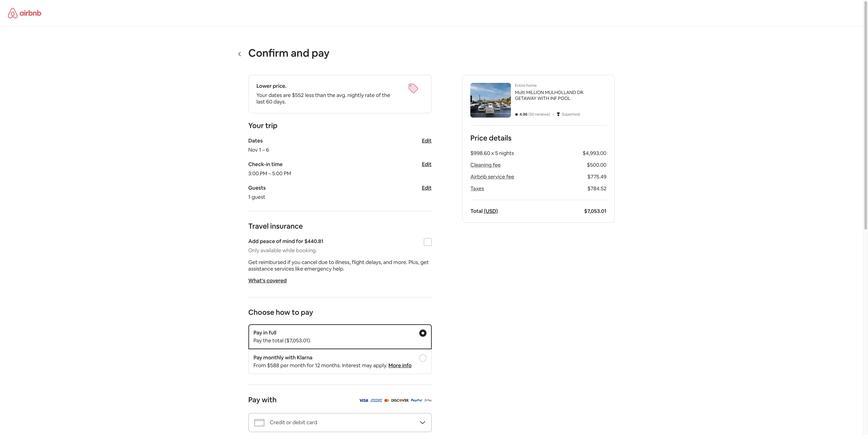 Task type: describe. For each thing, give the bounding box(es) containing it.
entire
[[515, 83, 526, 88]]

taxes button
[[471, 185, 484, 192]]

2 american express card image from the top
[[371, 399, 383, 402]]

guests 1 guest
[[249, 184, 266, 201]]

price.
[[273, 83, 287, 89]]

6
[[266, 146, 269, 153]]

more info button
[[389, 362, 412, 369]]

3 edit from the top
[[422, 184, 432, 191]]

credit or debit card
[[270, 419, 318, 426]]

airbnb
[[471, 173, 487, 180]]

with
[[538, 95, 550, 101]]

flight
[[352, 259, 365, 266]]

if
[[288, 259, 291, 266]]

2 visa card image from the top
[[359, 399, 369, 402]]

(
[[529, 112, 530, 117]]

$998.60 x 5 nights
[[471, 150, 514, 157]]

pay for with
[[249, 395, 260, 404]]

monthly
[[264, 354, 284, 361]]

rate
[[365, 92, 375, 99]]

3 edit button from the top
[[422, 184, 432, 191]]

due
[[319, 259, 328, 266]]

card
[[307, 419, 318, 426]]

nightly
[[348, 92, 364, 99]]

getaway
[[515, 95, 537, 101]]

1 inside guests 1 guest
[[249, 194, 251, 201]]

airbnb service fee
[[471, 173, 515, 180]]

$588
[[267, 362, 280, 369]]

)
[[549, 112, 550, 117]]

million
[[527, 89, 544, 95]]

travel
[[249, 222, 269, 231]]

total (usd)
[[471, 208, 498, 215]]

check-
[[249, 161, 266, 168]]

– inside check-in time 3:00 pm – 5:00 pm
[[269, 170, 271, 177]]

$775.49
[[588, 173, 607, 180]]

while
[[283, 247, 295, 254]]

details
[[489, 133, 512, 143]]

4.96 ( 50 reviews )
[[520, 112, 550, 117]]

0 vertical spatial pay
[[312, 46, 330, 60]]

check-in time 3:00 pm – 5:00 pm
[[249, 161, 291, 177]]

last
[[257, 98, 265, 105]]

1 vertical spatial to
[[292, 308, 300, 317]]

0 vertical spatial fee
[[493, 162, 501, 168]]

dr.
[[578, 89, 585, 95]]

5
[[495, 150, 498, 157]]

credit or debit card button
[[249, 413, 432, 432]]

– inside dates nov 1 – 6
[[263, 146, 265, 153]]

services
[[275, 265, 294, 272]]

$784.52
[[588, 185, 607, 192]]

insurance
[[270, 222, 303, 231]]

inf
[[551, 95, 557, 101]]

months.
[[322, 362, 341, 369]]

confirm and pay
[[249, 46, 330, 60]]

mind
[[283, 238, 295, 245]]

travel insurance
[[249, 222, 303, 231]]

mulholland
[[545, 89, 577, 95]]

more
[[389, 362, 402, 369]]

pay monthly with klarna from $588 per month for 12 months. interest may apply. more info
[[254, 354, 412, 369]]

taxes
[[471, 185, 484, 192]]

with inside pay monthly with klarna from $588 per month for 12 months. interest may apply. more info
[[285, 354, 296, 361]]

1 google pay image from the top
[[425, 397, 432, 404]]

apply.
[[374, 362, 388, 369]]

cleaning fee
[[471, 162, 501, 168]]

for inside add peace of mind for $440.81 only available while booking.
[[296, 238, 304, 245]]

less
[[305, 92, 314, 99]]

price
[[471, 133, 488, 143]]

credit
[[270, 419, 285, 426]]

$4,993.00
[[583, 150, 607, 157]]

choose how to pay
[[249, 308, 313, 317]]

airbnb service fee button
[[471, 173, 515, 180]]

delays,
[[366, 259, 382, 266]]

add peace of mind for $440.81 only available while booking.
[[249, 238, 324, 254]]

$440.81
[[305, 238, 324, 245]]

60
[[266, 98, 273, 105]]

in for check-
[[266, 161, 271, 168]]

emergency
[[305, 265, 332, 272]]

dates
[[269, 92, 282, 99]]

($7,053.01).
[[285, 337, 311, 344]]

entire home multi million mulholland dr. getaway with inf pool
[[515, 83, 585, 101]]

1 discover card image from the top
[[392, 397, 409, 404]]



Task type: vqa. For each thing, say whether or not it's contained in the screenshot.
Pay with
yes



Task type: locate. For each thing, give the bounding box(es) containing it.
cancel
[[302, 259, 318, 266]]

total
[[471, 208, 483, 215]]

for right mind
[[296, 238, 304, 245]]

1 vertical spatial pay
[[301, 308, 313, 317]]

2 mastercard image from the top
[[385, 399, 390, 402]]

4.96
[[520, 112, 528, 117]]

peace
[[260, 238, 275, 245]]

2 edit button from the top
[[422, 161, 432, 168]]

1 pm from the left
[[260, 170, 268, 177]]

1 visa card image from the top
[[359, 397, 369, 404]]

1 american express card image from the top
[[371, 397, 383, 404]]

edit button for pm
[[422, 161, 432, 168]]

the inside pay in full pay the total ($7,053.01).
[[263, 337, 271, 344]]

1 horizontal spatial with
[[285, 354, 296, 361]]

1 horizontal spatial for
[[307, 362, 314, 369]]

0 horizontal spatial of
[[276, 238, 282, 245]]

pay up the "credit card" image
[[249, 395, 260, 404]]

of
[[376, 92, 381, 99], [276, 238, 282, 245]]

only
[[249, 247, 260, 254]]

discover card image
[[392, 397, 409, 404], [392, 399, 409, 402]]

or
[[287, 419, 292, 426]]

with up "credit"
[[262, 395, 277, 404]]

pay up from
[[254, 354, 262, 361]]

to right due
[[329, 259, 334, 266]]

you
[[292, 259, 301, 266]]

interest
[[342, 362, 361, 369]]

(usd) button
[[484, 208, 498, 215]]

0 vertical spatial edit button
[[422, 137, 432, 144]]

1 vertical spatial fee
[[507, 173, 515, 180]]

for left 12
[[307, 362, 314, 369]]

paypal image
[[411, 397, 423, 404]]

like
[[295, 265, 303, 272]]

1 vertical spatial edit
[[422, 161, 432, 168]]

google pay image
[[425, 397, 432, 404], [425, 399, 432, 402]]

to right 'how'
[[292, 308, 300, 317]]

0 horizontal spatial 1
[[249, 194, 251, 201]]

of left mind
[[276, 238, 282, 245]]

paypal image
[[411, 399, 423, 402]]

0 horizontal spatial fee
[[493, 162, 501, 168]]

of inside add peace of mind for $440.81 only available while booking.
[[276, 238, 282, 245]]

and right confirm
[[291, 46, 310, 60]]

edit
[[422, 137, 432, 144], [422, 161, 432, 168], [422, 184, 432, 191]]

in left time
[[266, 161, 271, 168]]

1 vertical spatial edit button
[[422, 161, 432, 168]]

total
[[273, 337, 284, 344]]

discover card image left paypal image
[[392, 399, 409, 402]]

may
[[362, 362, 372, 369]]

pay left the full
[[254, 329, 262, 336]]

discover card image left paypal icon
[[392, 397, 409, 404]]

of right rate
[[376, 92, 381, 99]]

per
[[281, 362, 289, 369]]

service
[[488, 173, 506, 180]]

debit
[[293, 419, 306, 426]]

0 vertical spatial for
[[296, 238, 304, 245]]

pm right 5:00 at top
[[284, 170, 291, 177]]

google pay image right paypal icon
[[425, 397, 432, 404]]

1 horizontal spatial pm
[[284, 170, 291, 177]]

the right rate
[[382, 92, 391, 99]]

choose
[[249, 308, 275, 317]]

fee right service
[[507, 173, 515, 180]]

info
[[403, 362, 412, 369]]

0 horizontal spatial pm
[[260, 170, 268, 177]]

avg.
[[337, 92, 347, 99]]

edit for pm
[[422, 161, 432, 168]]

the left "avg."
[[328, 92, 336, 99]]

days.
[[274, 98, 286, 105]]

guests
[[249, 184, 266, 191]]

lower price. your dates are $552 less than the avg. nightly rate of the last 60 days.
[[257, 83, 391, 105]]

guest
[[252, 194, 266, 201]]

fee
[[493, 162, 501, 168], [507, 173, 515, 180]]

google pay image right paypal image
[[425, 399, 432, 402]]

are
[[283, 92, 291, 99]]

your
[[257, 92, 268, 99], [249, 121, 264, 130]]

nov
[[249, 146, 258, 153]]

1 right "nov"
[[259, 146, 261, 153]]

5:00
[[272, 170, 283, 177]]

help.
[[333, 265, 345, 272]]

0 vertical spatial in
[[266, 161, 271, 168]]

None radio
[[420, 355, 427, 362]]

50
[[530, 112, 535, 117]]

2 vertical spatial edit
[[422, 184, 432, 191]]

and left 'more.'
[[384, 259, 393, 266]]

time
[[272, 161, 283, 168]]

1 vertical spatial with
[[262, 395, 277, 404]]

1 horizontal spatial to
[[329, 259, 334, 266]]

lower
[[257, 83, 272, 89]]

1 edit button from the top
[[422, 137, 432, 144]]

trip
[[266, 121, 278, 130]]

1 horizontal spatial –
[[269, 170, 271, 177]]

1 vertical spatial in
[[264, 329, 268, 336]]

3:00
[[249, 170, 259, 177]]

reviews
[[535, 112, 549, 117]]

0 horizontal spatial to
[[292, 308, 300, 317]]

in inside check-in time 3:00 pm – 5:00 pm
[[266, 161, 271, 168]]

•
[[553, 111, 554, 118]]

get
[[421, 259, 429, 266]]

assistance
[[249, 265, 274, 272]]

0 horizontal spatial for
[[296, 238, 304, 245]]

1 vertical spatial of
[[276, 238, 282, 245]]

booking.
[[296, 247, 317, 254]]

multi
[[515, 89, 526, 95]]

with
[[285, 354, 296, 361], [262, 395, 277, 404]]

1 edit from the top
[[422, 137, 432, 144]]

2 vertical spatial edit button
[[422, 184, 432, 191]]

1 horizontal spatial fee
[[507, 173, 515, 180]]

2 horizontal spatial the
[[382, 92, 391, 99]]

in
[[266, 161, 271, 168], [264, 329, 268, 336]]

pool
[[558, 95, 571, 101]]

0 horizontal spatial the
[[263, 337, 271, 344]]

2 pm from the left
[[284, 170, 291, 177]]

to inside get reimbursed if you cancel due to illness, flight delays, and more. plus, get assistance services like emergency help.
[[329, 259, 334, 266]]

0 vertical spatial your
[[257, 92, 268, 99]]

1 mastercard image from the top
[[385, 397, 390, 404]]

with up per
[[285, 354, 296, 361]]

dates nov 1 – 6
[[249, 137, 269, 153]]

0 vertical spatial edit
[[422, 137, 432, 144]]

confirm
[[249, 46, 289, 60]]

1 horizontal spatial of
[[376, 92, 381, 99]]

x
[[492, 150, 494, 157]]

0 horizontal spatial with
[[262, 395, 277, 404]]

0 vertical spatial with
[[285, 354, 296, 361]]

get reimbursed if you cancel due to illness, flight delays, and more. plus, get assistance services like emergency help.
[[249, 259, 429, 272]]

– left 6 on the left of page
[[263, 146, 265, 153]]

visa card image
[[359, 397, 369, 404], [359, 399, 369, 402]]

in left the full
[[264, 329, 268, 336]]

2 edit from the top
[[422, 161, 432, 168]]

0 vertical spatial –
[[263, 146, 265, 153]]

12
[[315, 362, 321, 369]]

mastercard image left paypal icon
[[385, 397, 390, 404]]

edit button for 6
[[422, 137, 432, 144]]

the down the full
[[263, 337, 271, 344]]

credit card image
[[254, 417, 265, 428]]

pm
[[260, 170, 268, 177], [284, 170, 291, 177]]

1 vertical spatial –
[[269, 170, 271, 177]]

your down lower
[[257, 92, 268, 99]]

pm right '3:00'
[[260, 170, 268, 177]]

2 discover card image from the top
[[392, 399, 409, 402]]

– left 5:00 at top
[[269, 170, 271, 177]]

–
[[263, 146, 265, 153], [269, 170, 271, 177]]

$7,053.01
[[585, 208, 607, 215]]

home
[[527, 83, 537, 88]]

edit button
[[422, 137, 432, 144], [422, 161, 432, 168], [422, 184, 432, 191]]

nights
[[500, 150, 514, 157]]

1 horizontal spatial 1
[[259, 146, 261, 153]]

1 vertical spatial your
[[249, 121, 264, 130]]

mastercard image left paypal image
[[385, 399, 390, 402]]

1 vertical spatial 1
[[249, 194, 251, 201]]

1 horizontal spatial the
[[328, 92, 336, 99]]

and inside get reimbursed if you cancel due to illness, flight delays, and more. plus, get assistance services like emergency help.
[[384, 259, 393, 266]]

edit for 6
[[422, 137, 432, 144]]

pay with
[[249, 395, 277, 404]]

0 vertical spatial and
[[291, 46, 310, 60]]

your inside lower price. your dates are $552 less than the avg. nightly rate of the last 60 days.
[[257, 92, 268, 99]]

american express card image
[[371, 397, 383, 404], [371, 399, 383, 402]]

0 vertical spatial of
[[376, 92, 381, 99]]

of inside lower price. your dates are $552 less than the avg. nightly rate of the last 60 days.
[[376, 92, 381, 99]]

your up dates
[[249, 121, 264, 130]]

1 inside dates nov 1 – 6
[[259, 146, 261, 153]]

mastercard image
[[385, 397, 390, 404], [385, 399, 390, 402]]

in for pay
[[264, 329, 268, 336]]

pay in full pay the total ($7,053.01).
[[254, 329, 311, 344]]

0 vertical spatial 1
[[259, 146, 261, 153]]

2 google pay image from the top
[[425, 399, 432, 402]]

1 vertical spatial for
[[307, 362, 314, 369]]

fee down 5
[[493, 162, 501, 168]]

than
[[315, 92, 326, 99]]

illness,
[[336, 259, 351, 266]]

1 horizontal spatial and
[[384, 259, 393, 266]]

pay
[[312, 46, 330, 60], [301, 308, 313, 317]]

1 left guest
[[249, 194, 251, 201]]

plus,
[[409, 259, 420, 266]]

more.
[[394, 259, 408, 266]]

full
[[269, 329, 277, 336]]

None radio
[[420, 330, 427, 337]]

back image
[[237, 51, 243, 57]]

pay
[[254, 329, 262, 336], [254, 337, 262, 344], [254, 354, 262, 361], [249, 395, 260, 404]]

0 vertical spatial to
[[329, 259, 334, 266]]

pay left total at the bottom
[[254, 337, 262, 344]]

0 horizontal spatial –
[[263, 146, 265, 153]]

pay for monthly
[[254, 354, 262, 361]]

pay inside pay monthly with klarna from $588 per month for 12 months. interest may apply. more info
[[254, 354, 262, 361]]

0 horizontal spatial and
[[291, 46, 310, 60]]

$998.60
[[471, 150, 490, 157]]

month
[[290, 362, 306, 369]]

in inside pay in full pay the total ($7,053.01).
[[264, 329, 268, 336]]

pay for in
[[254, 329, 262, 336]]

dates
[[249, 137, 263, 144]]

what's covered
[[249, 277, 287, 284]]

for inside pay monthly with klarna from $588 per month for 12 months. interest may apply. more info
[[307, 362, 314, 369]]

reimbursed
[[259, 259, 287, 266]]

1 vertical spatial and
[[384, 259, 393, 266]]



